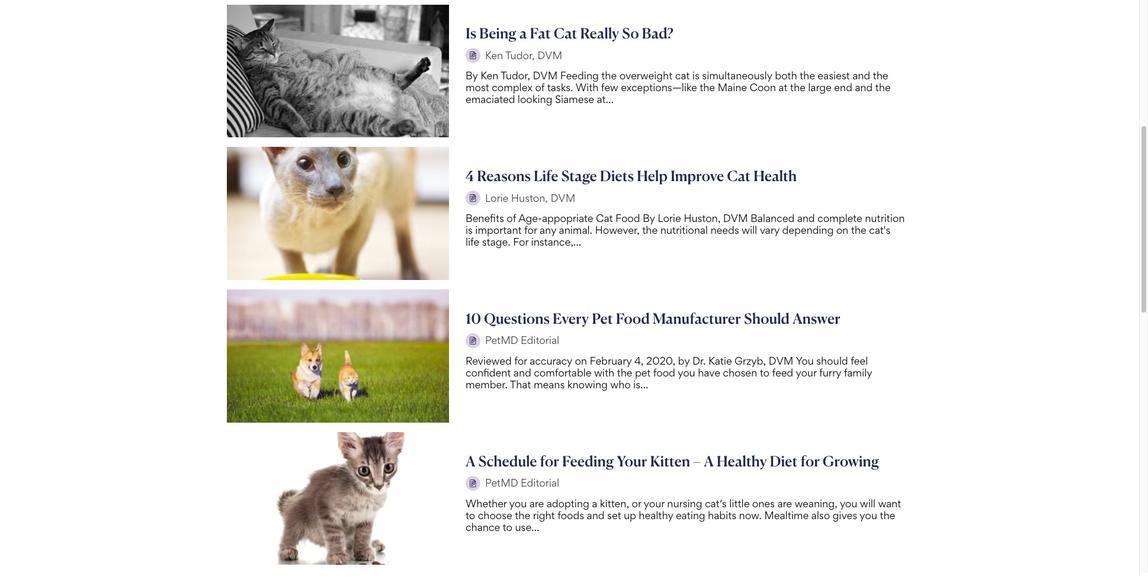 Task type: describe. For each thing, give the bounding box(es) containing it.
0 vertical spatial huston,
[[511, 192, 548, 204]]

you right gives
[[860, 509, 877, 522]]

is
[[466, 25, 476, 42]]

vary
[[760, 224, 780, 236]]

improve
[[671, 167, 724, 185]]

the inside the reviewed for accuracy on february 4, 2020, by dr. katie grzyb, dvm you should feel confident and comfortable with the pet food you have chosen to feed your furry family member. that means knowing who is...
[[617, 367, 632, 379]]

knowing
[[567, 378, 608, 391]]

important
[[475, 224, 522, 236]]

will inside whether you are adopting a kitten, or your nursing cat's little ones are weaning, you will want to choose the right foods and set up healthy eating habits now. mealtime also gives you the chance to use...
[[860, 497, 876, 510]]

of inside benefits of age-appopriate cat food by lorie huston, dvm balanced and complete nutrition is important for any animal. however, the nutritional needs will vary depending on the cat's life stage. for instance,...
[[507, 212, 516, 225]]

cat for bad?
[[554, 25, 577, 42]]

choose
[[478, 509, 512, 522]]

gives
[[833, 509, 857, 522]]

age-
[[518, 212, 542, 225]]

tudor, inside by ken tudor, dvm feeding the overweight cat is simultaneously both the easiest and the most complex of tasks. with few exceptions—like the maine coon at the large end and the emaciated looking siamese at...
[[501, 70, 530, 82]]

overweight
[[619, 70, 673, 82]]

4
[[466, 167, 474, 185]]

right
[[533, 509, 555, 522]]

looking siamese at...
[[518, 93, 614, 106]]

balanced
[[751, 212, 795, 225]]

should
[[744, 310, 790, 328]]

want
[[878, 497, 901, 510]]

answer
[[793, 310, 840, 328]]

to inside the reviewed for accuracy on february 4, 2020, by dr. katie grzyb, dvm you should feel confident and comfortable with the pet food you have chosen to feed your furry family member. that means knowing who is...
[[760, 367, 769, 379]]

complete
[[818, 212, 862, 225]]

complex
[[492, 81, 533, 94]]

little
[[729, 497, 750, 510]]

a schedule for feeding your kitten – a healthy diet for growing
[[466, 452, 879, 470]]

confident
[[466, 367, 511, 379]]

reviewed for accuracy on february 4, 2020, by dr. katie grzyb, dvm you should feel confident and comfortable with the pet food you have chosen to feed your furry family member. that means knowing who is...
[[466, 355, 872, 391]]

by image
[[466, 333, 480, 348]]

being
[[479, 25, 516, 42]]

will inside benefits of age-appopriate cat food by lorie huston, dvm balanced and complete nutrition is important for any animal. however, the nutritional needs will vary depending on the cat's life stage. for instance,...
[[742, 224, 757, 236]]

0 vertical spatial tudor,
[[505, 49, 535, 62]]

petmd editorial for schedule
[[485, 477, 559, 489]]

really
[[580, 25, 619, 42]]

however,
[[595, 224, 640, 236]]

stage
[[561, 167, 597, 185]]

2020,
[[646, 355, 675, 367]]

chosen
[[723, 367, 757, 379]]

reviewed
[[466, 355, 512, 367]]

by inside by ken tudor, dvm feeding the overweight cat is simultaneously both the easiest and the most complex of tasks. with few exceptions—like the maine coon at the large end and the emaciated looking siamese at...
[[466, 70, 478, 82]]

1 horizontal spatial to
[[503, 521, 512, 533]]

and inside the reviewed for accuracy on february 4, 2020, by dr. katie grzyb, dvm you should feel confident and comfortable with the pet food you have chosen to feed your furry family member. that means knowing who is...
[[514, 367, 531, 379]]

large
[[808, 81, 832, 94]]

is inside by ken tudor, dvm feeding the overweight cat is simultaneously both the easiest and the most complex of tasks. with few exceptions—like the maine coon at the large end and the emaciated looking siamese at...
[[692, 70, 700, 82]]

you up use...
[[509, 497, 527, 510]]

most
[[466, 81, 489, 94]]

dr.
[[692, 355, 706, 367]]

and inside benefits of age-appopriate cat food by lorie huston, dvm balanced and complete nutrition is important for any animal. however, the nutritional needs will vary depending on the cat's life stage. for instance,...
[[797, 212, 815, 225]]

1 are from the left
[[529, 497, 544, 510]]

2 are from the left
[[777, 497, 792, 510]]

emaciated
[[466, 93, 515, 106]]

with
[[576, 81, 599, 94]]

who
[[610, 378, 631, 391]]

nursing
[[667, 497, 702, 510]]

life
[[466, 236, 479, 248]]

for inside benefits of age-appopriate cat food by lorie huston, dvm balanced and complete nutrition is important for any animal. however, the nutritional needs will vary depending on the cat's life stage. for instance,...
[[524, 224, 537, 236]]

dvm inside by ken tudor, dvm feeding the overweight cat is simultaneously both the easiest and the most complex of tasks. with few exceptions—like the maine coon at the large end and the emaciated looking siamese at...
[[533, 70, 558, 82]]

needs
[[711, 224, 739, 236]]

feel
[[851, 355, 868, 367]]

benefits of age-appopriate cat food by lorie huston, dvm balanced and complete nutrition is important for any animal. however, the nutritional needs will vary depending on the cat's life stage. for instance,...
[[466, 212, 905, 248]]

chance
[[466, 521, 500, 533]]

ken inside by ken tudor, dvm feeding the overweight cat is simultaneously both the easiest and the most complex of tasks. with few exceptions—like the maine coon at the large end and the emaciated looking siamese at...
[[481, 70, 498, 82]]

petmd for questions
[[485, 334, 518, 347]]

exceptions—like
[[621, 81, 697, 94]]

that
[[510, 378, 531, 391]]

diet
[[770, 452, 798, 470]]

ken tudor, dvm
[[485, 49, 562, 62]]

by
[[678, 355, 690, 367]]

kitten
[[650, 452, 690, 470]]

habits
[[708, 509, 736, 522]]

coon at
[[750, 81, 788, 94]]

questions
[[484, 310, 550, 328]]

appopriate
[[542, 212, 593, 225]]

means
[[534, 378, 565, 391]]

simultaneously both
[[702, 70, 797, 82]]

or
[[632, 497, 641, 510]]

diets
[[600, 167, 634, 185]]

4,
[[634, 355, 644, 367]]

growing
[[823, 452, 879, 470]]

accuracy
[[530, 355, 572, 367]]

few
[[601, 81, 618, 94]]

mealtime
[[764, 509, 809, 522]]

editorial for schedule
[[521, 477, 559, 489]]

weaning,
[[795, 497, 837, 510]]

petmd editorial for questions
[[485, 334, 559, 347]]

is inside benefits of age-appopriate cat food by lorie huston, dvm balanced and complete nutrition is important for any animal. however, the nutritional needs will vary depending on the cat's life stage. for instance,...
[[466, 224, 473, 236]]

is being a fat cat really so bad?
[[466, 25, 673, 42]]

katie
[[709, 355, 732, 367]]

bad?
[[642, 25, 673, 42]]

should
[[816, 355, 848, 367]]

food inside benefits of age-appopriate cat food by lorie huston, dvm balanced and complete nutrition is important for any animal. however, the nutritional needs will vary depending on the cat's life stage. for instance,...
[[615, 212, 640, 225]]



Task type: vqa. For each thing, say whether or not it's contained in the screenshot.
aflatoxin within Midwestern Pet Foods, Inc., of Evansville, IN, is expanding its December 30, 2020 voluntary recall of certain dog and cat food products produced in their Chickasha Operations Facility to include all dog and cat pet food products made with corn products because those products may contain aflatoxin levels which exceed acceptable limits. Products were distributed nationally to online distributors and retail stores nationwide.
no



Task type: locate. For each thing, give the bounding box(es) containing it.
dvm down fat
[[537, 49, 562, 62]]

0 horizontal spatial a
[[519, 25, 527, 42]]

1 by image from the top
[[466, 48, 480, 63]]

your
[[617, 452, 647, 470]]

0 vertical spatial food
[[615, 212, 640, 225]]

0 vertical spatial will
[[742, 224, 757, 236]]

lorie down help
[[658, 212, 681, 225]]

stage.
[[482, 236, 510, 248]]

dvm inside the reviewed for accuracy on february 4, 2020, by dr. katie grzyb, dvm you should feel confident and comfortable with the pet food you have chosen to feed your furry family member. that means knowing who is...
[[769, 355, 793, 367]]

0 horizontal spatial cat
[[554, 25, 577, 42]]

petmd editorial
[[485, 334, 559, 347], [485, 477, 559, 489]]

february
[[590, 355, 632, 367]]

food right pet
[[616, 310, 650, 328]]

ken
[[485, 49, 503, 62], [481, 70, 498, 82]]

for right schedule
[[540, 452, 559, 470]]

is right cat
[[692, 70, 700, 82]]

pet
[[592, 310, 613, 328]]

instance,...
[[531, 236, 581, 248]]

end
[[834, 81, 852, 94]]

lorie huston, dvm
[[485, 192, 575, 204]]

you
[[796, 355, 814, 367]]

0 horizontal spatial lorie
[[485, 192, 508, 204]]

you right also
[[840, 497, 857, 510]]

by image for 4
[[466, 191, 480, 206]]

benefits
[[466, 212, 504, 225]]

whether you are adopting a kitten, or your nursing cat's little ones are weaning, you will want to choose the right foods and set up healthy eating habits now. mealtime also gives you the chance to use...
[[466, 497, 901, 533]]

by ken tudor, dvm feeding the overweight cat is simultaneously both the easiest and the most complex of tasks. with few exceptions—like the maine coon at the large end and the emaciated looking siamese at...
[[466, 70, 891, 106]]

1 horizontal spatial of
[[535, 81, 545, 94]]

eating
[[676, 509, 705, 522]]

0 horizontal spatial are
[[529, 497, 544, 510]]

2 petmd editorial from the top
[[485, 477, 559, 489]]

petmd editorial down schedule
[[485, 477, 559, 489]]

for right diet
[[801, 452, 820, 470]]

feeding inside by ken tudor, dvm feeding the overweight cat is simultaneously both the easiest and the most complex of tasks. with few exceptions—like the maine coon at the large end and the emaciated looking siamese at...
[[560, 70, 599, 82]]

grzyb,
[[735, 355, 766, 367]]

healthy
[[717, 452, 767, 470]]

0 vertical spatial by image
[[466, 48, 480, 63]]

a left schedule
[[466, 452, 475, 470]]

on inside benefits of age-appopriate cat food by lorie huston, dvm balanced and complete nutrition is important for any animal. however, the nutritional needs will vary depending on the cat's life stage. for instance,...
[[836, 224, 848, 236]]

your
[[796, 367, 817, 379], [644, 497, 665, 510]]

to left choose
[[466, 509, 475, 522]]

cat
[[554, 25, 577, 42], [727, 167, 751, 185], [596, 212, 613, 225]]

1 vertical spatial lorie
[[658, 212, 681, 225]]

0 horizontal spatial by
[[466, 70, 478, 82]]

editorial up accuracy
[[521, 334, 559, 347]]

0 vertical spatial of
[[535, 81, 545, 94]]

tudor,
[[505, 49, 535, 62], [501, 70, 530, 82]]

2 horizontal spatial to
[[760, 367, 769, 379]]

petmd up "reviewed"
[[485, 334, 518, 347]]

0 horizontal spatial to
[[466, 509, 475, 522]]

1 vertical spatial will
[[860, 497, 876, 510]]

animal.
[[559, 224, 592, 236]]

a right –
[[704, 452, 714, 470]]

feed
[[772, 367, 793, 379]]

by image
[[466, 48, 480, 63], [466, 191, 480, 206], [466, 476, 480, 491]]

1 a from the left
[[466, 452, 475, 470]]

depending
[[782, 224, 834, 236]]

2 horizontal spatial cat
[[727, 167, 751, 185]]

are up use...
[[529, 497, 544, 510]]

2 editorial from the top
[[521, 477, 559, 489]]

your inside whether you are adopting a kitten, or your nursing cat's little ones are weaning, you will want to choose the right foods and set up healthy eating habits now. mealtime also gives you the chance to use...
[[644, 497, 665, 510]]

feeding up looking siamese at...
[[560, 70, 599, 82]]

the maine
[[700, 81, 747, 94]]

easiest
[[818, 70, 850, 82]]

0 vertical spatial lorie
[[485, 192, 508, 204]]

tudor, down fat
[[505, 49, 535, 62]]

adopting
[[547, 497, 589, 510]]

2 by image from the top
[[466, 191, 480, 206]]

dvm down "ken tudor, dvm"
[[533, 70, 558, 82]]

a left fat
[[519, 25, 527, 42]]

foods
[[558, 509, 584, 522]]

1 vertical spatial ken
[[481, 70, 498, 82]]

for
[[513, 236, 528, 248]]

so
[[622, 25, 639, 42]]

nutritional
[[660, 224, 708, 236]]

1 editorial from the top
[[521, 334, 559, 347]]

pet
[[635, 367, 651, 379]]

dvm left the vary
[[723, 212, 748, 225]]

huston, down improve
[[684, 212, 721, 225]]

1 vertical spatial petmd editorial
[[485, 477, 559, 489]]

you right food
[[678, 367, 695, 379]]

1 vertical spatial on
[[575, 355, 587, 367]]

your right feed
[[796, 367, 817, 379]]

nutrition
[[865, 212, 905, 225]]

set
[[607, 509, 621, 522]]

petmd for schedule
[[485, 477, 518, 489]]

will left want at the bottom right of page
[[860, 497, 876, 510]]

2 petmd from the top
[[485, 477, 518, 489]]

tudor, down "ken tudor, dvm"
[[501, 70, 530, 82]]

0 vertical spatial is
[[692, 70, 700, 82]]

a
[[466, 452, 475, 470], [704, 452, 714, 470]]

your right or
[[644, 497, 665, 510]]

0 horizontal spatial is
[[466, 224, 473, 236]]

any
[[540, 224, 556, 236]]

for up that
[[514, 355, 527, 367]]

dvm inside benefits of age-appopriate cat food by lorie huston, dvm balanced and complete nutrition is important for any animal. however, the nutritional needs will vary depending on the cat's life stage. for instance,...
[[723, 212, 748, 225]]

1 petmd from the top
[[485, 334, 518, 347]]

0 vertical spatial ken
[[485, 49, 503, 62]]

1 horizontal spatial cat
[[596, 212, 613, 225]]

on right the depending
[[836, 224, 848, 236]]

healthy
[[639, 509, 673, 522]]

1 horizontal spatial lorie
[[658, 212, 681, 225]]

feeding left your
[[562, 452, 614, 470]]

1 horizontal spatial your
[[796, 367, 817, 379]]

1 vertical spatial food
[[616, 310, 650, 328]]

ken down being
[[485, 49, 503, 62]]

of
[[535, 81, 545, 94], [507, 212, 516, 225]]

1 horizontal spatial on
[[836, 224, 848, 236]]

are right the ones
[[777, 497, 792, 510]]

huston, inside benefits of age-appopriate cat food by lorie huston, dvm balanced and complete nutrition is important for any animal. however, the nutritional needs will vary depending on the cat's life stage. for instance,...
[[684, 212, 721, 225]]

of left 'tasks.'
[[535, 81, 545, 94]]

editorial up the right
[[521, 477, 559, 489]]

1 vertical spatial is
[[466, 224, 473, 236]]

by
[[466, 70, 478, 82], [643, 212, 655, 225]]

you
[[678, 367, 695, 379], [509, 497, 527, 510], [840, 497, 857, 510], [860, 509, 877, 522]]

by image down is
[[466, 48, 480, 63]]

1 horizontal spatial will
[[860, 497, 876, 510]]

on up knowing
[[575, 355, 587, 367]]

by right however,
[[643, 212, 655, 225]]

1 vertical spatial petmd
[[485, 477, 518, 489]]

1 horizontal spatial huston,
[[684, 212, 721, 225]]

huston,
[[511, 192, 548, 204], [684, 212, 721, 225]]

0 vertical spatial a
[[519, 25, 527, 42]]

ones
[[752, 497, 775, 510]]

by inside benefits of age-appopriate cat food by lorie huston, dvm balanced and complete nutrition is important for any animal. however, the nutritional needs will vary depending on the cat's life stage. for instance,...
[[643, 212, 655, 225]]

0 vertical spatial petmd editorial
[[485, 334, 559, 347]]

dvm left you
[[769, 355, 793, 367]]

a inside whether you are adopting a kitten, or your nursing cat's little ones are weaning, you will want to choose the right foods and set up healthy eating habits now. mealtime also gives you the chance to use...
[[592, 497, 597, 510]]

1 petmd editorial from the top
[[485, 334, 559, 347]]

0 vertical spatial feeding
[[560, 70, 599, 82]]

will left the vary
[[742, 224, 757, 236]]

huston, up age-
[[511, 192, 548, 204]]

1 horizontal spatial a
[[704, 452, 714, 470]]

0 horizontal spatial huston,
[[511, 192, 548, 204]]

0 vertical spatial cat
[[554, 25, 577, 42]]

of inside by ken tudor, dvm feeding the overweight cat is simultaneously both the easiest and the most complex of tasks. with few exceptions—like the maine coon at the large end and the emaciated looking siamese at...
[[535, 81, 545, 94]]

1 vertical spatial by image
[[466, 191, 480, 206]]

–
[[693, 452, 701, 470]]

cat right animal.
[[596, 212, 613, 225]]

by image for is
[[466, 48, 480, 63]]

2 vertical spatial by image
[[466, 476, 480, 491]]

petmd down schedule
[[485, 477, 518, 489]]

dvm up appopriate
[[551, 192, 575, 204]]

every
[[553, 310, 589, 328]]

0 vertical spatial petmd
[[485, 334, 518, 347]]

of left age-
[[507, 212, 516, 225]]

to left feed
[[760, 367, 769, 379]]

by image up 'whether' on the bottom
[[466, 476, 480, 491]]

a left kitten,
[[592, 497, 597, 510]]

feeding
[[560, 70, 599, 82], [562, 452, 614, 470]]

editorial for questions
[[521, 334, 559, 347]]

comfortable
[[534, 367, 592, 379]]

petmd editorial down questions
[[485, 334, 559, 347]]

lorie
[[485, 192, 508, 204], [658, 212, 681, 225]]

for left any
[[524, 224, 537, 236]]

cat right fat
[[554, 25, 577, 42]]

0 horizontal spatial will
[[742, 224, 757, 236]]

2 vertical spatial cat
[[596, 212, 613, 225]]

0 vertical spatial editorial
[[521, 334, 559, 347]]

to left use...
[[503, 521, 512, 533]]

1 vertical spatial cat
[[727, 167, 751, 185]]

0 horizontal spatial a
[[466, 452, 475, 470]]

family
[[844, 367, 872, 379]]

cat inside benefits of age-appopriate cat food by lorie huston, dvm balanced and complete nutrition is important for any animal. however, the nutritional needs will vary depending on the cat's life stage. for instance,...
[[596, 212, 613, 225]]

help
[[637, 167, 668, 185]]

1 vertical spatial huston,
[[684, 212, 721, 225]]

up
[[624, 509, 636, 522]]

kitten,
[[600, 497, 629, 510]]

is
[[692, 70, 700, 82], [466, 224, 473, 236]]

0 vertical spatial by
[[466, 70, 478, 82]]

manufacturer
[[653, 310, 741, 328]]

by up emaciated
[[466, 70, 478, 82]]

the
[[601, 70, 617, 82], [800, 70, 815, 82], [873, 70, 888, 82], [790, 81, 806, 94], [875, 81, 891, 94], [642, 224, 658, 236], [851, 224, 866, 236], [617, 367, 632, 379], [515, 509, 530, 522], [880, 509, 895, 522]]

cat for lorie
[[596, 212, 613, 225]]

0 vertical spatial on
[[836, 224, 848, 236]]

by image down the 4 on the top
[[466, 191, 480, 206]]

lorie inside benefits of age-appopriate cat food by lorie huston, dvm balanced and complete nutrition is important for any animal. however, the nutritional needs will vary depending on the cat's life stage. for instance,...
[[658, 212, 681, 225]]

tasks.
[[547, 81, 573, 94]]

a
[[519, 25, 527, 42], [592, 497, 597, 510]]

1 vertical spatial tudor,
[[501, 70, 530, 82]]

you inside the reviewed for accuracy on february 4, 2020, by dr. katie grzyb, dvm you should feel confident and comfortable with the pet food you have chosen to feed your furry family member. that means knowing who is...
[[678, 367, 695, 379]]

10
[[466, 310, 481, 328]]

have
[[698, 367, 720, 379]]

1 vertical spatial by
[[643, 212, 655, 225]]

by image for a
[[466, 476, 480, 491]]

1 vertical spatial editorial
[[521, 477, 559, 489]]

1 horizontal spatial are
[[777, 497, 792, 510]]

and inside whether you are adopting a kitten, or your nursing cat's little ones are weaning, you will want to choose the right foods and set up healthy eating habits now. mealtime also gives you the chance to use...
[[587, 509, 605, 522]]

0 horizontal spatial of
[[507, 212, 516, 225]]

2 a from the left
[[704, 452, 714, 470]]

health
[[753, 167, 797, 185]]

cat's
[[705, 497, 727, 510]]

4 reasons life stage diets help improve cat health
[[466, 167, 797, 185]]

10 questions every pet food manufacturer should answer
[[466, 310, 840, 328]]

your inside the reviewed for accuracy on february 4, 2020, by dr. katie grzyb, dvm you should feel confident and comfortable with the pet food you have chosen to feed your furry family member. that means knowing who is...
[[796, 367, 817, 379]]

1 vertical spatial of
[[507, 212, 516, 225]]

1 horizontal spatial by
[[643, 212, 655, 225]]

is left important
[[466, 224, 473, 236]]

food down '4 reasons life stage diets help improve cat health'
[[615, 212, 640, 225]]

also
[[811, 509, 830, 522]]

to
[[760, 367, 769, 379], [466, 509, 475, 522], [503, 521, 512, 533]]

on inside the reviewed for accuracy on february 4, 2020, by dr. katie grzyb, dvm you should feel confident and comfortable with the pet food you have chosen to feed your furry family member. that means knowing who is...
[[575, 355, 587, 367]]

0 horizontal spatial on
[[575, 355, 587, 367]]

food
[[653, 367, 675, 379]]

0 horizontal spatial your
[[644, 497, 665, 510]]

ken up emaciated
[[481, 70, 498, 82]]

1 vertical spatial your
[[644, 497, 665, 510]]

1 horizontal spatial is
[[692, 70, 700, 82]]

1 vertical spatial a
[[592, 497, 597, 510]]

for inside the reviewed for accuracy on february 4, 2020, by dr. katie grzyb, dvm you should feel confident and comfortable with the pet food you have chosen to feed your furry family member. that means knowing who is...
[[514, 355, 527, 367]]

use...
[[515, 521, 539, 533]]

0 vertical spatial your
[[796, 367, 817, 379]]

is...
[[633, 378, 648, 391]]

3 by image from the top
[[466, 476, 480, 491]]

whether
[[466, 497, 507, 510]]

now.
[[739, 509, 762, 522]]

1 vertical spatial feeding
[[562, 452, 614, 470]]

member.
[[466, 378, 508, 391]]

1 horizontal spatial a
[[592, 497, 597, 510]]

cat left health
[[727, 167, 751, 185]]

lorie down reasons
[[485, 192, 508, 204]]



